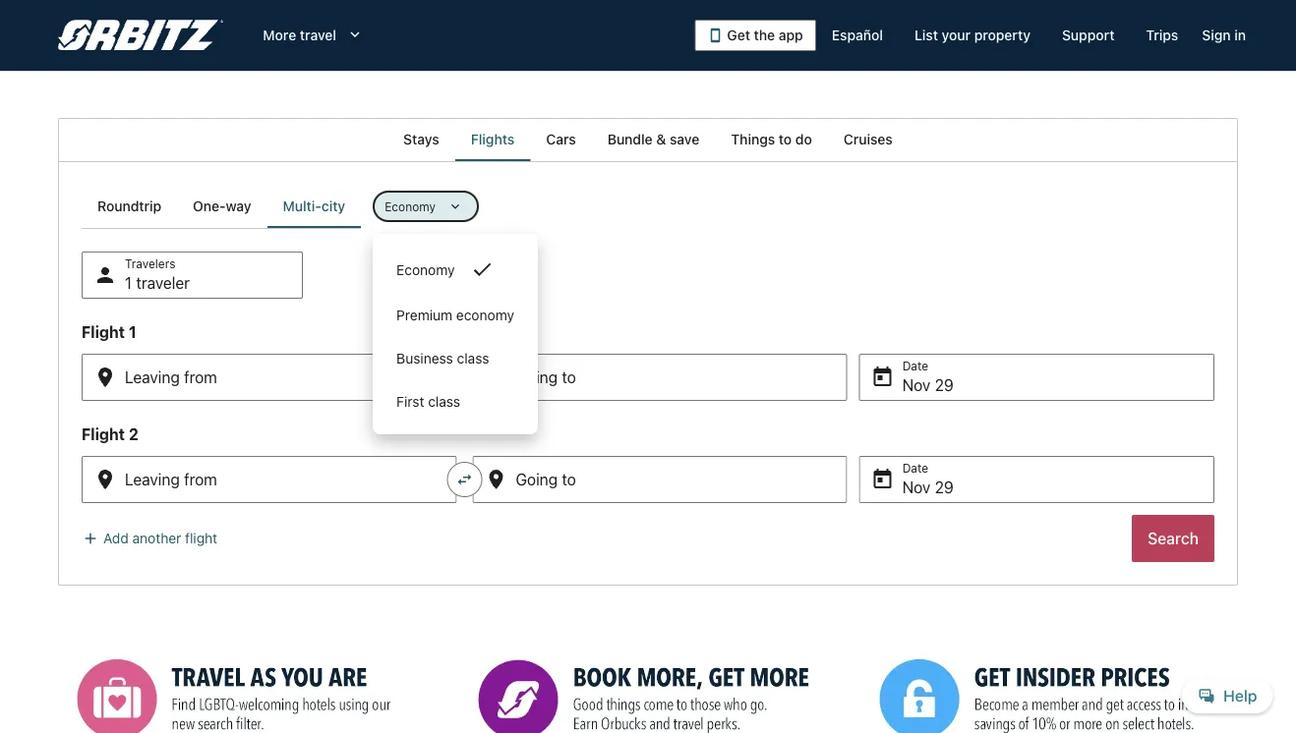 Task type: describe. For each thing, give the bounding box(es) containing it.
support
[[1063, 27, 1115, 43]]

save
[[670, 131, 700, 148]]

more travel
[[263, 27, 336, 43]]

bundle & save
[[608, 131, 700, 148]]

another
[[132, 531, 181, 547]]

sign in button
[[1195, 18, 1254, 53]]

nov 29 button for 2
[[860, 457, 1215, 504]]

one-way link
[[177, 185, 267, 228]]

add another flight
[[103, 531, 218, 547]]

trips
[[1147, 27, 1179, 43]]

1 vertical spatial 1
[[129, 323, 137, 342]]

stays link
[[388, 118, 455, 161]]

support link
[[1047, 18, 1131, 53]]

nov for flight 2
[[903, 479, 931, 497]]

economy button
[[373, 246, 538, 293]]

business class
[[397, 351, 489, 367]]

do
[[796, 131, 813, 148]]

flight
[[185, 531, 218, 547]]

economy for economy button
[[397, 262, 455, 278]]

español button
[[816, 18, 899, 53]]

swap origin and destination values image
[[456, 471, 474, 489]]

nov 29 button for 1
[[860, 354, 1215, 401]]

flight for flight 2
[[82, 426, 125, 444]]

cruises link
[[828, 118, 909, 161]]

tab list for economy button
[[82, 185, 361, 228]]

first
[[397, 394, 424, 410]]

first class button
[[373, 380, 538, 423]]

first class
[[397, 394, 461, 410]]

way
[[226, 198, 251, 214]]

sign in
[[1203, 27, 1247, 43]]

29 for 1
[[935, 376, 954, 395]]

1 traveler
[[125, 274, 190, 293]]

property
[[975, 27, 1031, 43]]

nov 29 for flight 2
[[903, 479, 954, 497]]

&
[[657, 131, 666, 148]]

add
[[103, 531, 129, 547]]

economy button
[[373, 191, 479, 222]]

flight 2
[[82, 426, 139, 444]]

cruises
[[844, 131, 893, 148]]

flight 1
[[82, 323, 137, 342]]

business
[[397, 351, 453, 367]]

roundtrip
[[97, 198, 162, 214]]

things to do link
[[716, 118, 828, 161]]

travel
[[300, 27, 336, 43]]

trips link
[[1131, 18, 1195, 53]]

add another flight button
[[82, 530, 218, 548]]

bundle & save link
[[592, 118, 716, 161]]

cars link
[[531, 118, 592, 161]]

1 inside dropdown button
[[125, 274, 132, 293]]

traveler
[[136, 274, 190, 293]]

29 for 2
[[935, 479, 954, 497]]

list your property
[[915, 27, 1031, 43]]

get the app
[[728, 27, 804, 43]]

premium economy
[[397, 307, 515, 324]]

city
[[322, 198, 346, 214]]



Task type: vqa. For each thing, say whether or not it's contained in the screenshot.
español button
yes



Task type: locate. For each thing, give the bounding box(es) containing it.
menu containing economy
[[373, 246, 538, 423]]

1 vertical spatial class
[[428, 394, 461, 410]]

1 vertical spatial 29
[[935, 479, 954, 497]]

tab list containing roundtrip
[[82, 185, 361, 228]]

0 vertical spatial nov
[[903, 376, 931, 395]]

orbitz logo image
[[58, 20, 224, 51]]

premium
[[397, 307, 453, 324]]

tab list for 1 traveler dropdown button
[[58, 118, 1239, 161]]

class for first class
[[428, 394, 461, 410]]

1 vertical spatial flight
[[82, 426, 125, 444]]

things
[[731, 131, 775, 148]]

flight down 1 traveler
[[82, 323, 125, 342]]

2 flight from the top
[[82, 426, 125, 444]]

nov 29
[[903, 376, 954, 395], [903, 479, 954, 497]]

class
[[457, 351, 489, 367], [428, 394, 461, 410]]

nov
[[903, 376, 931, 395], [903, 479, 931, 497]]

multi-city link
[[267, 185, 361, 228]]

the
[[754, 27, 775, 43]]

list your property link
[[899, 18, 1047, 53]]

flight left 2
[[82, 426, 125, 444]]

economy
[[456, 307, 515, 324]]

1 vertical spatial economy
[[397, 262, 455, 278]]

to
[[779, 131, 792, 148]]

1 left traveler at the left top of the page
[[125, 274, 132, 293]]

0 vertical spatial class
[[457, 351, 489, 367]]

1 vertical spatial nov 29 button
[[860, 457, 1215, 504]]

nov 29 for flight 1
[[903, 376, 954, 395]]

0 vertical spatial 29
[[935, 376, 954, 395]]

1 vertical spatial nov
[[903, 479, 931, 497]]

flights
[[471, 131, 515, 148]]

1 down 1 traveler
[[129, 323, 137, 342]]

1
[[125, 274, 132, 293], [129, 323, 137, 342]]

0 vertical spatial tab list
[[58, 118, 1239, 161]]

more
[[263, 27, 296, 43]]

economy
[[385, 200, 436, 214], [397, 262, 455, 278]]

app
[[779, 27, 804, 43]]

business class button
[[373, 336, 538, 380]]

flights link
[[455, 118, 531, 161]]

nov 29 button
[[860, 354, 1215, 401], [860, 457, 1215, 504]]

1 flight from the top
[[82, 323, 125, 342]]

main content containing 1 traveler
[[0, 118, 1297, 734]]

1 vertical spatial tab list
[[82, 185, 361, 228]]

class for business class
[[457, 351, 489, 367]]

economy for economy dropdown button
[[385, 200, 436, 214]]

in
[[1235, 27, 1247, 43]]

sign
[[1203, 27, 1231, 43]]

2 nov 29 button from the top
[[860, 457, 1215, 504]]

cars
[[546, 131, 576, 148]]

premium economy button
[[373, 293, 538, 336]]

search button
[[1133, 516, 1215, 563]]

0 vertical spatial economy
[[385, 200, 436, 214]]

0 vertical spatial flight
[[82, 323, 125, 342]]

stays
[[404, 131, 440, 148]]

main content
[[0, 118, 1297, 734]]

download the app button image
[[708, 28, 724, 43]]

menu
[[373, 246, 538, 423]]

español
[[832, 27, 884, 43]]

multi-
[[283, 198, 322, 214]]

search
[[1148, 530, 1199, 549]]

1 29 from the top
[[935, 376, 954, 395]]

tab list containing stays
[[58, 118, 1239, 161]]

multi-city
[[283, 198, 346, 214]]

tab list
[[58, 118, 1239, 161], [82, 185, 361, 228]]

nov for flight 1
[[903, 376, 931, 395]]

your
[[942, 27, 971, 43]]

0 vertical spatial nov 29
[[903, 376, 954, 395]]

economy inside button
[[397, 262, 455, 278]]

1 nov from the top
[[903, 376, 931, 395]]

0 vertical spatial 1
[[125, 274, 132, 293]]

flight
[[82, 323, 125, 342], [82, 426, 125, 444]]

list
[[915, 27, 939, 43]]

1 vertical spatial nov 29
[[903, 479, 954, 497]]

class right first
[[428, 394, 461, 410]]

roundtrip link
[[82, 185, 177, 228]]

things to do
[[731, 131, 813, 148]]

class down economy
[[457, 351, 489, 367]]

medium image
[[82, 530, 99, 548]]

one-way
[[193, 198, 251, 214]]

more travel button
[[247, 18, 380, 53]]

2 nov from the top
[[903, 479, 931, 497]]

2 29 from the top
[[935, 479, 954, 497]]

economy down the stays link at the top left of page
[[385, 200, 436, 214]]

one-
[[193, 198, 226, 214]]

flight for flight 1
[[82, 323, 125, 342]]

2
[[129, 426, 139, 444]]

bundle
[[608, 131, 653, 148]]

economy inside dropdown button
[[385, 200, 436, 214]]

1 traveler button
[[82, 252, 303, 299]]

1 nov 29 from the top
[[903, 376, 954, 395]]

0 vertical spatial nov 29 button
[[860, 354, 1215, 401]]

1 nov 29 button from the top
[[860, 354, 1215, 401]]

get the app link
[[695, 20, 816, 51]]

2 nov 29 from the top
[[903, 479, 954, 497]]

29
[[935, 376, 954, 395], [935, 479, 954, 497]]

economy up premium
[[397, 262, 455, 278]]

get
[[728, 27, 751, 43]]



